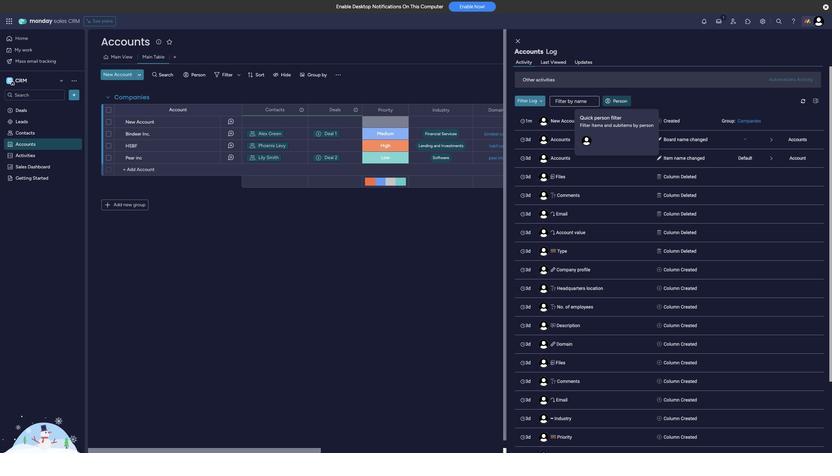 Task type: vqa. For each thing, say whether or not it's contained in the screenshot.
the topmost Groups
no



Task type: describe. For each thing, give the bounding box(es) containing it.
see
[[93, 18, 101, 24]]

files for column created
[[556, 360, 565, 365]]

plans
[[102, 18, 113, 24]]

Contacts field
[[264, 106, 286, 113]]

alex green
[[258, 131, 281, 137]]

automations
[[769, 77, 796, 82]]

svg image for deal 1
[[315, 131, 322, 137]]

mass email tracking
[[15, 58, 56, 64]]

dapulse binline o image for comments
[[657, 192, 662, 199]]

activities
[[536, 77, 555, 83]]

my
[[15, 47, 21, 53]]

13 3d from the top
[[526, 360, 531, 365]]

location
[[587, 286, 603, 291]]

new account up bindeer inc.
[[126, 119, 154, 125]]

mass email tracking button
[[4, 56, 71, 67]]

v2 search image
[[152, 71, 157, 78]]

on
[[403, 4, 409, 10]]

main table button
[[137, 52, 170, 62]]

16 3d from the top
[[526, 416, 531, 421]]

dapulse plus image for priority
[[657, 434, 662, 441]]

new inside button
[[103, 72, 113, 77]]

my work
[[15, 47, 32, 53]]

main for main view
[[111, 54, 121, 60]]

by inside quick person filter filter items and subitems by person
[[633, 122, 638, 128]]

phoenix
[[258, 143, 275, 148]]

enable desktop notifications on this computer
[[336, 4, 443, 10]]

14 3d from the top
[[526, 379, 531, 384]]

headquarters
[[557, 286, 585, 291]]

0 vertical spatial person button
[[181, 69, 210, 80]]

filter inside quick person filter filter items and subitems by person
[[580, 122, 590, 128]]

filter button
[[212, 69, 243, 80]]

lily smith element
[[246, 154, 282, 162]]

lottie animation element
[[0, 386, 85, 453]]

investments
[[441, 144, 463, 148]]

new account button
[[101, 69, 135, 80]]

phoenix levy element
[[246, 142, 289, 150]]

contacts inside field
[[265, 107, 285, 112]]

activity inside button
[[797, 77, 813, 82]]

view
[[122, 54, 132, 60]]

options image down workspace options icon
[[71, 92, 77, 98]]

industry inside field
[[432, 107, 450, 113]]

column information image for deals
[[353, 107, 358, 112]]

contacts inside list box
[[16, 130, 35, 136]]

board name changed
[[664, 137, 708, 142]]

phoenix levy
[[258, 143, 286, 148]]

1 vertical spatial priority
[[557, 434, 572, 440]]

5 dapulse plus image from the top
[[657, 415, 662, 422]]

comments for column deleted
[[557, 193, 580, 198]]

financial
[[425, 132, 441, 136]]

3 3d from the top
[[526, 174, 531, 179]]

deleted for type
[[681, 248, 697, 254]]

column information image for contacts
[[299, 107, 304, 112]]

3 column from the top
[[664, 211, 680, 217]]

column created for domain
[[664, 341, 697, 347]]

Search in workspace field
[[14, 91, 55, 99]]

arrow down image
[[235, 71, 243, 79]]

no.
[[557, 304, 564, 310]]

+ Add Account text field
[[118, 166, 171, 174]]

select product image
[[6, 18, 13, 25]]

deal 2 element
[[312, 154, 340, 162]]

priority inside "field"
[[378, 107, 393, 113]]

column created for priority
[[664, 434, 697, 440]]

enable now!
[[460, 4, 485, 9]]

export to excel image
[[811, 98, 821, 103]]

deleted for comments
[[681, 193, 697, 198]]

8 3d from the top
[[526, 267, 531, 272]]

companies inside field
[[114, 93, 150, 101]]

add
[[114, 202, 122, 208]]

Filter by name field
[[550, 96, 599, 107]]

1
[[335, 131, 337, 137]]

medium
[[377, 131, 394, 137]]

v2 edit image for item name changed
[[657, 155, 662, 162]]

deal 1
[[325, 131, 337, 137]]

1 vertical spatial person button
[[602, 96, 631, 106]]

value
[[575, 230, 585, 235]]

crm inside workspace selection element
[[15, 77, 27, 84]]

computer
[[421, 4, 443, 10]]

options image right priority "field"
[[399, 104, 404, 116]]

12 column from the top
[[664, 379, 680, 384]]

1 horizontal spatial new
[[126, 119, 135, 125]]

services
[[442, 132, 457, 136]]

files for column deleted
[[556, 174, 565, 179]]

9 3d from the top
[[526, 286, 531, 291]]

main table
[[142, 54, 165, 60]]

christina overa image
[[813, 16, 824, 27]]

Search field
[[157, 70, 177, 79]]

sales
[[16, 164, 27, 169]]

quick
[[580, 115, 593, 121]]

green
[[268, 131, 281, 137]]

deals inside field
[[330, 107, 341, 112]]

and inside quick person filter filter items and subitems by person
[[604, 122, 612, 128]]

workspace image
[[6, 77, 13, 84]]

2 dapulse plus image from the top
[[657, 322, 662, 329]]

0 horizontal spatial and
[[434, 144, 440, 148]]

Accounts field
[[99, 34, 152, 49]]

14 column from the top
[[664, 416, 680, 421]]

workspace options image
[[71, 77, 77, 84]]

inc.
[[143, 131, 150, 137]]

of
[[565, 304, 570, 310]]

accounts log
[[515, 48, 557, 55]]

column deleted for files
[[664, 174, 697, 179]]

15 column from the top
[[664, 434, 680, 440]]

15 3d from the top
[[526, 397, 531, 403]]

main for main table
[[142, 54, 152, 60]]

4 3d from the top
[[526, 193, 531, 198]]

hide button
[[270, 69, 295, 80]]

email for column deleted
[[556, 211, 568, 217]]

created for headquarters location
[[681, 286, 697, 291]]

now!
[[474, 4, 485, 9]]

headquarters location
[[557, 286, 603, 291]]

10 column from the top
[[664, 341, 680, 347]]

work
[[22, 47, 32, 53]]

0 vertical spatial person
[[191, 72, 206, 78]]

pear inc
[[126, 155, 142, 161]]

pear.inc link
[[487, 155, 505, 160]]

add view image
[[173, 55, 176, 60]]

getting started
[[16, 175, 48, 181]]

leads
[[16, 119, 28, 124]]

group
[[307, 72, 321, 78]]

11 3d from the top
[[526, 323, 531, 328]]

refresh image
[[798, 98, 809, 103]]

type
[[557, 248, 567, 254]]

Priority field
[[376, 106, 395, 114]]

email for column created
[[556, 397, 568, 403]]

13 column from the top
[[664, 397, 680, 403]]

10 3d from the top
[[526, 304, 531, 310]]

apps image
[[745, 18, 751, 25]]

column created for company profile
[[664, 267, 697, 272]]

12 3d from the top
[[526, 341, 531, 347]]

new inside list box
[[551, 118, 560, 124]]

filter log
[[518, 98, 537, 104]]

group
[[133, 202, 146, 208]]

smith
[[267, 155, 279, 160]]

mass
[[15, 58, 26, 64]]

main view button
[[101, 52, 137, 62]]

table
[[154, 54, 165, 60]]

lily smith
[[258, 155, 279, 160]]

8 column from the top
[[664, 304, 680, 310]]

enable for enable desktop notifications on this computer
[[336, 4, 351, 10]]

svg image
[[249, 131, 256, 137]]

deleted for account value
[[681, 230, 697, 235]]

bindeer
[[126, 131, 141, 137]]

changed for board name changed
[[690, 137, 708, 142]]

monday sales crm
[[30, 17, 80, 25]]

public board image
[[7, 175, 13, 181]]

lottie animation image
[[0, 386, 85, 453]]

created for company profile
[[681, 267, 697, 272]]

company
[[557, 267, 576, 272]]

0 horizontal spatial activity
[[516, 59, 532, 65]]

Domain field
[[487, 106, 506, 114]]

1 column from the top
[[664, 174, 680, 179]]

notifications
[[372, 4, 401, 10]]

deleted for email
[[681, 211, 697, 217]]

item
[[664, 155, 673, 161]]

board
[[664, 137, 676, 142]]

created for no. of employees
[[681, 304, 697, 310]]

column created for comments
[[664, 379, 697, 384]]

desktop
[[352, 4, 371, 10]]

created for files
[[681, 360, 697, 365]]

1 vertical spatial companies
[[738, 118, 761, 124]]

see plans
[[93, 18, 113, 24]]



Task type: locate. For each thing, give the bounding box(es) containing it.
column deleted for type
[[664, 248, 697, 254]]

1m
[[526, 118, 532, 124]]

filter for filter log
[[518, 98, 528, 104]]

1 vertical spatial crm
[[15, 77, 27, 84]]

column information image right deals field
[[353, 107, 358, 112]]

list box containing deals
[[0, 103, 85, 273]]

2 files from the top
[[556, 360, 565, 365]]

changed
[[690, 137, 708, 142], [687, 155, 705, 161]]

created for email
[[681, 397, 697, 403]]

svg image inside lily smith element
[[249, 154, 256, 161]]

10 column created from the top
[[664, 434, 697, 440]]

0 horizontal spatial person
[[191, 72, 206, 78]]

domain inside field
[[488, 107, 504, 113]]

5 column from the top
[[664, 248, 680, 254]]

lending
[[419, 144, 433, 148]]

1 vertical spatial activity
[[797, 77, 813, 82]]

by right 'group'
[[322, 72, 327, 78]]

0 vertical spatial person
[[594, 115, 610, 121]]

new account down filter by name field
[[551, 118, 578, 124]]

high
[[381, 143, 390, 148]]

1 comments from the top
[[557, 193, 580, 198]]

sort
[[256, 72, 264, 78]]

items
[[592, 122, 603, 128]]

1 horizontal spatial deals
[[330, 107, 341, 112]]

crm right the workspace image
[[15, 77, 27, 84]]

3 dapulse binline o image from the top
[[657, 211, 662, 218]]

deal
[[325, 131, 334, 137], [325, 155, 334, 160]]

show board description image
[[155, 39, 163, 45]]

filter left arrow down 'image'
[[222, 72, 233, 78]]

deals inside list box
[[16, 107, 27, 113]]

1 vertical spatial by
[[633, 122, 638, 128]]

filter down quick
[[580, 122, 590, 128]]

other
[[523, 77, 535, 83]]

1 vertical spatial person
[[613, 98, 627, 104]]

deals up 1
[[330, 107, 341, 112]]

sort button
[[245, 69, 268, 80]]

hsbf.co link
[[488, 143, 505, 148]]

dapulse binline o image for type
[[657, 248, 662, 255]]

6 column created from the top
[[664, 360, 697, 365]]

6 column from the top
[[664, 267, 680, 272]]

0 horizontal spatial log
[[529, 98, 537, 104]]

1 horizontal spatial main
[[142, 54, 152, 60]]

8 column created from the top
[[664, 397, 697, 403]]

column created for email
[[664, 397, 697, 403]]

2 column from the top
[[664, 193, 680, 198]]

1 column information image from the left
[[299, 107, 304, 112]]

1 column created from the top
[[664, 267, 697, 272]]

email
[[27, 58, 38, 64]]

notifications image
[[701, 18, 708, 25]]

4 column created from the top
[[664, 323, 697, 328]]

3 column deleted from the top
[[664, 211, 697, 217]]

companies
[[114, 93, 150, 101], [738, 118, 761, 124]]

1 dapulse plus image from the top
[[657, 285, 662, 292]]

v2 edit image left "board"
[[657, 136, 662, 143]]

1 vertical spatial files
[[556, 360, 565, 365]]

1 files from the top
[[556, 174, 565, 179]]

1 vertical spatial person
[[639, 122, 654, 128]]

column deleted for account value
[[664, 230, 697, 235]]

dapulse plus image
[[657, 118, 662, 125], [657, 266, 662, 273], [657, 304, 662, 311], [657, 341, 662, 348], [657, 359, 662, 366]]

1 dapulse plus image from the top
[[657, 118, 662, 125]]

company profile
[[557, 267, 590, 272]]

dapulse plus image for comments
[[657, 378, 662, 385]]

alex green element
[[246, 130, 284, 138]]

person button up filter
[[602, 96, 631, 106]]

6 dapulse plus image from the top
[[657, 434, 662, 441]]

1 email from the top
[[556, 211, 568, 217]]

7 column created from the top
[[664, 379, 697, 384]]

0 vertical spatial and
[[604, 122, 612, 128]]

1 vertical spatial v2 edit image
[[657, 155, 662, 162]]

filter left angle down image
[[518, 98, 528, 104]]

0 horizontal spatial person button
[[181, 69, 210, 80]]

column information image right contacts field
[[299, 107, 304, 112]]

invite members image
[[730, 18, 737, 25]]

help image
[[790, 18, 797, 25]]

1 vertical spatial changed
[[687, 155, 705, 161]]

6 3d from the top
[[526, 230, 531, 235]]

2 column created from the top
[[664, 286, 697, 291]]

public dashboard image
[[7, 163, 13, 170]]

2 comments from the top
[[557, 379, 580, 384]]

dapulse plus image for files
[[657, 359, 662, 366]]

0 vertical spatial filter
[[222, 72, 233, 78]]

person
[[191, 72, 206, 78], [613, 98, 627, 104]]

lending and investments
[[419, 144, 463, 148]]

dapulse plus image for headquarters location
[[657, 285, 662, 292]]

3 deleted from the top
[[681, 211, 697, 217]]

1 horizontal spatial priority
[[557, 434, 572, 440]]

comments
[[557, 193, 580, 198], [557, 379, 580, 384]]

filter inside filter popup button
[[222, 72, 233, 78]]

created for comments
[[681, 379, 697, 384]]

1 horizontal spatial column information image
[[353, 107, 358, 112]]

options image right deals field
[[353, 104, 357, 115]]

5 dapulse plus image from the top
[[657, 359, 662, 366]]

17 3d from the top
[[526, 434, 531, 440]]

0 horizontal spatial contacts
[[16, 130, 35, 136]]

0 horizontal spatial main
[[111, 54, 121, 60]]

1 horizontal spatial person
[[613, 98, 627, 104]]

svg image left deal 1
[[315, 131, 322, 137]]

column
[[664, 174, 680, 179], [664, 193, 680, 198], [664, 211, 680, 217], [664, 230, 680, 235], [664, 248, 680, 254], [664, 267, 680, 272], [664, 286, 680, 291], [664, 304, 680, 310], [664, 323, 680, 328], [664, 341, 680, 347], [664, 360, 680, 365], [664, 379, 680, 384], [664, 397, 680, 403], [664, 416, 680, 421], [664, 434, 680, 440]]

1 vertical spatial contacts
[[16, 130, 35, 136]]

1 horizontal spatial by
[[633, 122, 638, 128]]

tracking
[[39, 58, 56, 64]]

2 dapulse binline o image from the top
[[657, 192, 662, 199]]

by right subitems
[[633, 122, 638, 128]]

this
[[410, 4, 419, 10]]

5 column created from the top
[[664, 341, 697, 347]]

column created for files
[[664, 360, 697, 365]]

0 vertical spatial files
[[556, 174, 565, 179]]

1 column deleted from the top
[[664, 174, 697, 179]]

1 vertical spatial deal
[[325, 155, 334, 160]]

svg image inside phoenix levy element
[[249, 143, 256, 149]]

1 deleted from the top
[[681, 174, 697, 179]]

7 column from the top
[[664, 286, 680, 291]]

0 vertical spatial v2 edit image
[[657, 136, 662, 143]]

levy
[[276, 143, 286, 148]]

2 dapulse plus image from the top
[[657, 266, 662, 273]]

activity up refresh image
[[797, 77, 813, 82]]

log inside button
[[529, 98, 537, 104]]

1 vertical spatial comments
[[557, 379, 580, 384]]

list box containing 1m
[[515, 112, 824, 453]]

column deleted for comments
[[664, 193, 697, 198]]

new account inside button
[[103, 72, 132, 77]]

group by button
[[297, 69, 331, 80]]

group:
[[722, 118, 735, 124]]

enable left the now!
[[460, 4, 473, 9]]

group by
[[307, 72, 327, 78]]

dapulse binline o image
[[657, 229, 662, 236]]

0 vertical spatial name
[[677, 137, 689, 142]]

2 v2 edit image from the top
[[657, 155, 662, 162]]

1 dapulse binline o image from the top
[[657, 173, 662, 180]]

4 column from the top
[[664, 230, 680, 235]]

deal 1 element
[[312, 130, 340, 138]]

svg image for phoenix levy
[[249, 143, 256, 149]]

2 column deleted from the top
[[664, 193, 697, 198]]

0 vertical spatial companies
[[114, 93, 150, 101]]

person left filter popup button
[[191, 72, 206, 78]]

log left angle down image
[[529, 98, 537, 104]]

0 horizontal spatial filter
[[222, 72, 233, 78]]

0 horizontal spatial column information image
[[299, 107, 304, 112]]

hsbf.co
[[489, 143, 504, 148]]

dapulse binline o image for files
[[657, 173, 662, 180]]

pear
[[126, 155, 135, 161]]

angle down image
[[540, 99, 543, 103]]

description
[[557, 323, 580, 328]]

domain down description
[[557, 341, 573, 347]]

1 v2 edit image from the top
[[657, 136, 662, 143]]

list box
[[0, 103, 85, 273], [515, 112, 824, 453]]

subitems
[[613, 122, 632, 128]]

options image
[[71, 92, 77, 98], [299, 104, 303, 115], [353, 104, 357, 115], [399, 104, 404, 116]]

svg image for lily smith
[[249, 154, 256, 161]]

column information image
[[299, 107, 304, 112], [353, 107, 358, 112]]

svg image down svg image
[[249, 143, 256, 149]]

industry
[[432, 107, 450, 113], [555, 416, 571, 421]]

0 horizontal spatial new
[[103, 72, 113, 77]]

main left table
[[142, 54, 152, 60]]

options image right contacts field
[[299, 104, 303, 115]]

5 3d from the top
[[526, 211, 531, 217]]

4 column deleted from the top
[[664, 230, 697, 235]]

1 vertical spatial domain
[[557, 341, 573, 347]]

companies down angle down icon
[[114, 93, 150, 101]]

dapulse plus image for no. of employees
[[657, 304, 662, 311]]

0 horizontal spatial domain
[[488, 107, 504, 113]]

0 horizontal spatial by
[[322, 72, 327, 78]]

dapulse plus image for email
[[657, 397, 662, 404]]

domain up bindeer.com
[[488, 107, 504, 113]]

deal for deal 1
[[325, 131, 334, 137]]

new down main view button
[[103, 72, 113, 77]]

1 horizontal spatial companies
[[738, 118, 761, 124]]

2 email from the top
[[556, 397, 568, 403]]

v2 edit image left item
[[657, 155, 662, 162]]

Deals field
[[328, 106, 342, 113]]

2 deleted from the top
[[681, 193, 697, 198]]

other activities
[[523, 77, 555, 83]]

1 deal from the top
[[325, 131, 334, 137]]

1 horizontal spatial filter
[[518, 98, 528, 104]]

7 3d from the top
[[526, 248, 531, 254]]

emails settings image
[[759, 18, 766, 25]]

svg image left 'lily'
[[249, 154, 256, 161]]

domain inside list box
[[557, 341, 573, 347]]

name right item
[[674, 155, 686, 161]]

1 vertical spatial industry
[[555, 416, 571, 421]]

1 image
[[720, 14, 726, 21]]

0 vertical spatial crm
[[68, 17, 80, 25]]

log for filter log
[[529, 98, 537, 104]]

4 dapulse plus image from the top
[[657, 397, 662, 404]]

9 column created from the top
[[664, 416, 697, 421]]

employees
[[571, 304, 593, 310]]

0 horizontal spatial industry
[[432, 107, 450, 113]]

1 3d from the top
[[526, 137, 531, 142]]

pear.inc
[[489, 155, 504, 160]]

activity down 'accounts log'
[[516, 59, 532, 65]]

contacts up green
[[265, 107, 285, 112]]

0 horizontal spatial priority
[[378, 107, 393, 113]]

column deleted for email
[[664, 211, 697, 217]]

new up bindeer
[[126, 119, 135, 125]]

name for item
[[674, 155, 686, 161]]

1 horizontal spatial list box
[[515, 112, 824, 453]]

and right the items on the top right
[[604, 122, 612, 128]]

1 horizontal spatial activity
[[797, 77, 813, 82]]

alex
[[258, 131, 267, 137]]

1 horizontal spatial enable
[[460, 4, 473, 9]]

crm right sales
[[68, 17, 80, 25]]

1 vertical spatial and
[[434, 144, 440, 148]]

0 horizontal spatial crm
[[15, 77, 27, 84]]

sales
[[54, 17, 67, 25]]

by inside popup button
[[322, 72, 327, 78]]

dapulse plus image for company profile
[[657, 266, 662, 273]]

column created for no. of employees
[[664, 304, 697, 310]]

companies right group:
[[738, 118, 761, 124]]

main view
[[111, 54, 132, 60]]

2 deal from the top
[[325, 155, 334, 160]]

account value
[[556, 230, 585, 235]]

add new group
[[114, 202, 146, 208]]

group: companies
[[722, 118, 761, 124]]

log
[[546, 48, 557, 55], [529, 98, 537, 104]]

0 vertical spatial by
[[322, 72, 327, 78]]

filter log button
[[515, 96, 545, 106]]

getting
[[16, 175, 32, 181]]

started
[[33, 175, 48, 181]]

1 vertical spatial email
[[556, 397, 568, 403]]

and
[[604, 122, 612, 128], [434, 144, 440, 148]]

bindeer.com link
[[483, 131, 510, 136]]

new right 1m
[[551, 118, 560, 124]]

0 vertical spatial email
[[556, 211, 568, 217]]

bindeer inc.
[[126, 131, 150, 137]]

deal left 1
[[325, 131, 334, 137]]

person button
[[181, 69, 210, 80], [602, 96, 631, 106]]

crm
[[68, 17, 80, 25], [15, 77, 27, 84]]

0 vertical spatial contacts
[[265, 107, 285, 112]]

0 horizontal spatial deals
[[16, 107, 27, 113]]

home button
[[4, 33, 71, 44]]

search everything image
[[776, 18, 782, 25]]

dapulse close image
[[823, 4, 829, 11]]

3 dapulse plus image from the top
[[657, 304, 662, 311]]

0 vertical spatial log
[[546, 48, 557, 55]]

1 horizontal spatial industry
[[555, 416, 571, 421]]

2 3d from the top
[[526, 155, 531, 161]]

dapulse plus image
[[657, 285, 662, 292], [657, 322, 662, 329], [657, 378, 662, 385], [657, 397, 662, 404], [657, 415, 662, 422], [657, 434, 662, 441]]

3 column created from the top
[[664, 304, 697, 310]]

deals up leads
[[16, 107, 27, 113]]

filter inside filter log button
[[518, 98, 528, 104]]

5 column deleted from the top
[[664, 248, 697, 254]]

person up the items on the top right
[[594, 115, 610, 121]]

2 horizontal spatial filter
[[580, 122, 590, 128]]

monday
[[30, 17, 52, 25]]

inc
[[136, 155, 142, 161]]

automations activity button
[[766, 74, 816, 85]]

0 horizontal spatial list box
[[0, 103, 85, 273]]

add to favorites image
[[166, 38, 173, 45]]

viewed
[[551, 59, 566, 65]]

and right lending
[[434, 144, 440, 148]]

svg image left deal 2
[[315, 154, 322, 161]]

person right subitems
[[639, 122, 654, 128]]

1 horizontal spatial and
[[604, 122, 612, 128]]

close image
[[516, 39, 520, 44]]

1 horizontal spatial person button
[[602, 96, 631, 106]]

0 vertical spatial domain
[[488, 107, 504, 113]]

deal left 2
[[325, 155, 334, 160]]

by
[[322, 72, 327, 78], [633, 122, 638, 128]]

enable for enable now!
[[460, 4, 473, 9]]

0 vertical spatial activity
[[516, 59, 532, 65]]

new account
[[103, 72, 132, 77], [551, 118, 578, 124], [126, 119, 154, 125]]

1 horizontal spatial domain
[[557, 341, 573, 347]]

name for board
[[677, 137, 689, 142]]

main
[[111, 54, 121, 60], [142, 54, 152, 60]]

dapulse plus image for domain
[[657, 341, 662, 348]]

2 main from the left
[[142, 54, 152, 60]]

1 horizontal spatial log
[[546, 48, 557, 55]]

filter for filter
[[222, 72, 233, 78]]

menu image
[[335, 71, 342, 78]]

quick person filter filter items and subitems by person
[[580, 115, 654, 128]]

1 horizontal spatial crm
[[68, 17, 80, 25]]

2 vertical spatial filter
[[580, 122, 590, 128]]

name right "board"
[[677, 137, 689, 142]]

changed for item name changed
[[687, 155, 705, 161]]

see plans button
[[84, 16, 116, 26]]

5 deleted from the top
[[681, 248, 697, 254]]

0 horizontal spatial enable
[[336, 4, 351, 10]]

new
[[123, 202, 132, 208]]

Industry field
[[431, 106, 451, 114]]

1 main from the left
[[111, 54, 121, 60]]

3 dapulse plus image from the top
[[657, 378, 662, 385]]

hsbf
[[126, 143, 137, 149]]

2
[[335, 155, 337, 160]]

workspace selection element
[[6, 77, 28, 85]]

0 vertical spatial industry
[[432, 107, 450, 113]]

1 vertical spatial name
[[674, 155, 686, 161]]

2 horizontal spatial new
[[551, 118, 560, 124]]

deleted for files
[[681, 174, 697, 179]]

hide
[[281, 72, 291, 78]]

2 column information image from the left
[[353, 107, 358, 112]]

person up filter
[[613, 98, 627, 104]]

0 horizontal spatial person
[[594, 115, 610, 121]]

main left the view
[[111, 54, 121, 60]]

my work button
[[4, 45, 71, 55]]

new account down main view button
[[103, 72, 132, 77]]

deal 2
[[325, 155, 337, 160]]

svg image for deal 2
[[315, 154, 322, 161]]

0 vertical spatial deal
[[325, 131, 334, 137]]

v2 edit image
[[657, 136, 662, 143], [657, 155, 662, 162]]

activities
[[16, 152, 35, 158]]

created for domain
[[681, 341, 697, 347]]

log up last viewed
[[546, 48, 557, 55]]

log for accounts log
[[546, 48, 557, 55]]

financial services
[[425, 132, 457, 136]]

1 horizontal spatial person
[[639, 122, 654, 128]]

1 horizontal spatial contacts
[[265, 107, 285, 112]]

angle down image
[[138, 72, 141, 77]]

activity
[[516, 59, 532, 65], [797, 77, 813, 82]]

9 column from the top
[[664, 323, 680, 328]]

0 horizontal spatial companies
[[114, 93, 150, 101]]

deals
[[330, 107, 341, 112], [16, 107, 27, 113]]

filter
[[611, 115, 621, 121]]

svg image
[[315, 131, 322, 137], [249, 143, 256, 149], [249, 154, 256, 161], [315, 154, 322, 161]]

comments for column created
[[557, 379, 580, 384]]

person button right the search field
[[181, 69, 210, 80]]

0 vertical spatial comments
[[557, 193, 580, 198]]

inbox image
[[716, 18, 722, 25]]

created for priority
[[681, 434, 697, 440]]

4 dapulse binline o image from the top
[[657, 248, 662, 255]]

enable inside button
[[460, 4, 473, 9]]

0 vertical spatial changed
[[690, 137, 708, 142]]

email
[[556, 211, 568, 217], [556, 397, 568, 403]]

1 vertical spatial filter
[[518, 98, 528, 104]]

11 column from the top
[[664, 360, 680, 365]]

dapulse binline o image
[[657, 173, 662, 180], [657, 192, 662, 199], [657, 211, 662, 218], [657, 248, 662, 255]]

v2 edit image for board name changed
[[657, 136, 662, 143]]

account inside button
[[114, 72, 132, 77]]

deal for deal 2
[[325, 155, 334, 160]]

contacts down leads
[[16, 130, 35, 136]]

option
[[0, 104, 85, 105]]

changed down board name changed
[[687, 155, 705, 161]]

svg image inside deal 1 element
[[315, 131, 322, 137]]

4 deleted from the top
[[681, 230, 697, 235]]

1 vertical spatial log
[[529, 98, 537, 104]]

last viewed
[[541, 59, 566, 65]]

column created
[[664, 267, 697, 272], [664, 286, 697, 291], [664, 304, 697, 310], [664, 323, 697, 328], [664, 341, 697, 347], [664, 360, 697, 365], [664, 379, 697, 384], [664, 397, 697, 403], [664, 416, 697, 421], [664, 434, 697, 440]]

column created for headquarters location
[[664, 286, 697, 291]]

domain
[[488, 107, 504, 113], [557, 341, 573, 347]]

0 vertical spatial priority
[[378, 107, 393, 113]]

default
[[738, 155, 752, 161]]

4 dapulse plus image from the top
[[657, 341, 662, 348]]

c
[[8, 78, 11, 83]]

dapulse binline o image for email
[[657, 211, 662, 218]]

svg image inside deal 2 element
[[315, 154, 322, 161]]

changed up item name changed
[[690, 137, 708, 142]]

Companies field
[[113, 93, 151, 102]]

enable left desktop
[[336, 4, 351, 10]]



